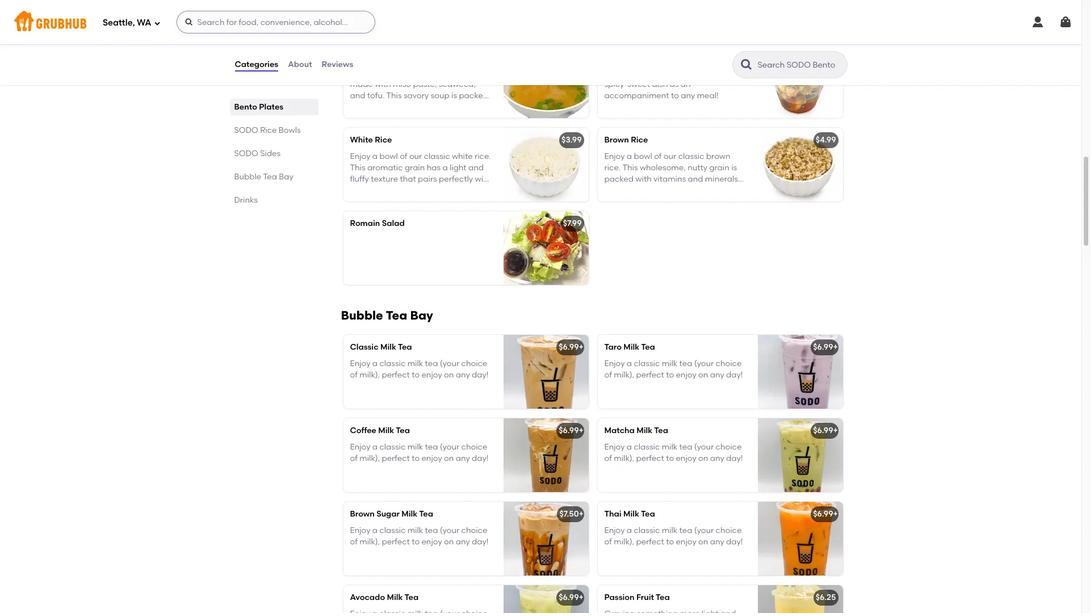 Task type: describe. For each thing, give the bounding box(es) containing it.
brown rice image
[[758, 128, 843, 202]]

tea for matcha milk tea
[[679, 442, 692, 452]]

milk), for classic
[[360, 370, 380, 380]]

is
[[451, 91, 457, 101]]

milk), for matcha
[[614, 454, 634, 463]]

savory
[[404, 91, 429, 101]]

tea for coffee milk tea
[[396, 426, 410, 436]]

tea for coffee milk tea
[[425, 442, 438, 452]]

palate.
[[350, 114, 377, 124]]

on for taro milk tea
[[698, 370, 708, 380]]

coffee milk tea
[[350, 426, 410, 436]]

plates
[[259, 102, 283, 112]]

bubble tea bay inside 'tab'
[[234, 172, 293, 182]]

bento plates tab
[[234, 101, 314, 113]]

thai
[[604, 509, 622, 519]]

packed
[[459, 91, 488, 101]]

paste,
[[413, 79, 437, 89]]

brown sugar milk tea image
[[503, 502, 588, 576]]

milk for classic milk tea
[[407, 359, 423, 368]]

perfect for brown sugar milk tea
[[382, 537, 410, 547]]

enjoy for thai milk tea
[[604, 526, 625, 535]]

classic for matcha milk tea
[[634, 442, 660, 452]]

a
[[604, 68, 610, 78]]

tea for taro milk tea
[[641, 343, 655, 352]]

on for thai milk tea
[[698, 537, 708, 547]]

a for brown
[[372, 526, 378, 535]]

$4.99
[[816, 135, 836, 145]]

to inside enjoy a traditional japanese soup made with miso paste, seaweed, and tofu. this savory soup is packed with flavor and sure to please any palate.
[[427, 102, 435, 112]]

meal!
[[697, 91, 719, 101]]

milk), for brown
[[360, 537, 380, 547]]

as
[[670, 79, 679, 89]]

classic for classic milk tea
[[380, 359, 406, 368]]

classic inside a classic korean side dish. enjoy this spicy-sweet dish as an accompaniment to any meal!
[[612, 68, 638, 78]]

thai milk tea image
[[758, 502, 843, 576]]

classic for brown sugar milk tea
[[380, 526, 406, 535]]

milk), for taro
[[614, 370, 634, 380]]

coffee
[[350, 426, 376, 436]]

milk for coffee milk tea
[[407, 442, 423, 452]]

classic for coffee milk tea
[[380, 442, 406, 452]]

seattle, wa
[[103, 17, 151, 28]]

$7.50 +
[[559, 509, 584, 519]]

sure
[[409, 102, 425, 112]]

milk right sugar
[[402, 509, 417, 519]]

miso soup
[[350, 52, 390, 62]]

enjoy for miso soup
[[350, 68, 370, 78]]

reviews button
[[321, 44, 354, 85]]

milk for matcha milk tea
[[662, 442, 677, 452]]

a for coffee
[[372, 442, 378, 452]]

milk for thai milk tea
[[662, 526, 677, 535]]

choice for thai milk tea
[[716, 526, 742, 535]]

(your for classic milk tea
[[440, 359, 459, 368]]

$6.99 for coffee milk tea
[[559, 426, 579, 436]]

salad
[[382, 219, 405, 228]]

to for coffee milk tea
[[412, 454, 420, 463]]

enjoy for classic milk tea
[[350, 359, 370, 368]]

enjoy a traditional japanese soup made with miso paste, seaweed, and tofu. this savory soup is packed with flavor and sure to please any palate.
[[350, 68, 488, 124]]

$6.99 for thai milk tea
[[813, 509, 833, 519]]

accompaniment
[[604, 91, 669, 101]]

tea up classic milk tea
[[386, 308, 407, 323]]

search icon image
[[740, 58, 753, 72]]

of for thai milk tea
[[604, 537, 612, 547]]

this
[[729, 68, 743, 78]]

classic milk tea image
[[503, 335, 588, 409]]

dish
[[652, 79, 668, 89]]

of for taro milk tea
[[604, 370, 612, 380]]

enjoy for brown sugar milk tea
[[422, 537, 442, 547]]

drinks
[[234, 195, 258, 205]]

enjoy for matcha milk tea
[[604, 442, 625, 452]]

milk for thai milk tea
[[623, 509, 639, 519]]

(your for thai milk tea
[[694, 526, 714, 535]]

enjoy for coffee milk tea
[[350, 442, 370, 452]]

a classic korean side dish. enjoy this spicy-sweet dish as an accompaniment to any meal!
[[604, 68, 743, 101]]

miso soup image
[[503, 44, 588, 118]]

milk for coffee milk tea
[[378, 426, 394, 436]]

bento plates
[[234, 102, 283, 112]]

enjoy for classic milk tea
[[422, 370, 442, 380]]

0 horizontal spatial svg image
[[184, 18, 193, 27]]

side
[[669, 68, 685, 78]]

$6.99 + for thai milk tea
[[813, 509, 838, 519]]

tea inside bubble tea bay 'tab'
[[263, 172, 277, 182]]

thai milk tea
[[604, 509, 655, 519]]

sweet
[[628, 79, 650, 89]]

Search SODO Bento search field
[[757, 60, 843, 70]]

made
[[350, 79, 373, 89]]

tea for avocado milk tea
[[404, 593, 419, 603]]

enjoy for brown sugar milk tea
[[350, 526, 370, 535]]

any for classic milk tea
[[456, 370, 470, 380]]

romain
[[350, 219, 380, 228]]

$6.99 for classic milk tea
[[559, 343, 579, 352]]

to for brown sugar milk tea
[[412, 537, 420, 547]]

sodo rice bowls
[[234, 125, 301, 135]]

choice for brown sugar milk tea
[[461, 526, 487, 535]]

enjoy for coffee milk tea
[[422, 454, 442, 463]]

any for brown sugar milk tea
[[456, 537, 470, 547]]

romain salad
[[350, 219, 405, 228]]

$6.99 for avocado milk tea
[[559, 593, 579, 603]]

please
[[437, 102, 463, 112]]

a for taro
[[627, 359, 632, 368]]

tea for thai milk tea
[[679, 526, 692, 535]]

tea for classic milk tea
[[398, 343, 412, 352]]

miso
[[350, 52, 368, 62]]

tea for brown sugar milk tea
[[425, 526, 438, 535]]

enjoy for taro milk tea
[[676, 370, 696, 380]]

tea for matcha milk tea
[[654, 426, 668, 436]]

$6.99 for taro milk tea
[[813, 343, 833, 352]]

soup
[[370, 52, 390, 62]]

bubble tea bay tab
[[234, 171, 314, 183]]

+ for avocado milk tea
[[579, 593, 584, 603]]

1 horizontal spatial bay
[[410, 308, 433, 323]]

taro
[[604, 343, 622, 352]]

about button
[[287, 44, 313, 85]]

sodo sides tab
[[234, 148, 314, 160]]

perfect for coffee milk tea
[[382, 454, 410, 463]]

+ for coffee milk tea
[[579, 426, 584, 436]]

bubble inside bubble tea bay 'tab'
[[234, 172, 261, 182]]

about
[[288, 60, 312, 69]]

taro milk tea
[[604, 343, 655, 352]]

traditional
[[380, 68, 420, 78]]

perfect for matcha milk tea
[[636, 454, 664, 463]]

enjoy a classic milk tea (your choice of milk), perfect to enjoy on any day! for coffee milk tea
[[350, 442, 489, 463]]

perfect for thai milk tea
[[636, 537, 664, 547]]

perfect for classic milk tea
[[382, 370, 410, 380]]

tea for passion fruit tea
[[656, 593, 670, 603]]

korean
[[640, 68, 668, 78]]

classic
[[350, 343, 378, 352]]

on for matcha milk tea
[[698, 454, 708, 463]]

enjoy a classic milk tea (your choice of milk), perfect to enjoy on any day! for classic milk tea
[[350, 359, 489, 380]]

of for coffee milk tea
[[350, 454, 358, 463]]

avocado milk tea image
[[503, 586, 588, 613]]

classic milk tea
[[350, 343, 412, 352]]

enjoy for matcha milk tea
[[676, 454, 696, 463]]

sodo for sodo rice bowls
[[234, 125, 258, 135]]

spicy-
[[604, 79, 628, 89]]

+ for matcha milk tea
[[833, 426, 838, 436]]

tea for classic milk tea
[[425, 359, 438, 368]]

fruit
[[636, 593, 654, 603]]

brown rice
[[604, 135, 648, 145]]

matcha milk tea image
[[758, 419, 843, 492]]

to for taro milk tea
[[666, 370, 674, 380]]

$6.25
[[816, 593, 836, 603]]

(your for matcha milk tea
[[694, 442, 714, 452]]

1 vertical spatial soup
[[431, 91, 449, 101]]

a for thai
[[627, 526, 632, 535]]

enjoy for thai milk tea
[[676, 537, 696, 547]]

milk for matcha milk tea
[[637, 426, 652, 436]]



Task type: locate. For each thing, give the bounding box(es) containing it.
coffee milk tea image
[[503, 419, 588, 492]]

on
[[444, 370, 454, 380], [698, 370, 708, 380], [444, 454, 454, 463], [698, 454, 708, 463], [444, 537, 454, 547], [698, 537, 708, 547]]

svg image
[[1059, 15, 1072, 29], [184, 18, 193, 27]]

day! for classic milk tea
[[472, 370, 489, 380]]

a for classic
[[372, 359, 378, 368]]

bay
[[279, 172, 293, 182], [410, 308, 433, 323]]

enjoy a classic milk tea (your choice of milk), perfect to enjoy on any day! down the matcha milk tea
[[604, 442, 743, 463]]

classic down taro milk tea
[[634, 359, 660, 368]]

Search for food, convenience, alcohol... search field
[[176, 11, 375, 33]]

seattle,
[[103, 17, 135, 28]]

to for classic milk tea
[[412, 370, 420, 380]]

milk), down coffee
[[360, 454, 380, 463]]

1 vertical spatial bubble
[[341, 308, 383, 323]]

milk right thai
[[623, 509, 639, 519]]

milk), down thai milk tea
[[614, 537, 634, 547]]

tea right taro at bottom right
[[641, 343, 655, 352]]

classic down brown sugar milk tea
[[380, 526, 406, 535]]

bay inside 'tab'
[[279, 172, 293, 182]]

a down the matcha milk tea
[[627, 442, 632, 452]]

tea down "sides"
[[263, 172, 277, 182]]

perfect for taro milk tea
[[636, 370, 664, 380]]

1 horizontal spatial bubble
[[341, 308, 383, 323]]

milk right taro at bottom right
[[624, 343, 639, 352]]

sodo left "sides"
[[234, 149, 258, 158]]

matcha milk tea
[[604, 426, 668, 436]]

1 vertical spatial and
[[392, 102, 407, 112]]

enjoy a classic milk tea (your choice of milk), perfect to enjoy on any day! down taro milk tea
[[604, 359, 743, 380]]

this
[[386, 91, 402, 101]]

cucumber kimchi
[[604, 52, 674, 62]]

1 horizontal spatial soup
[[462, 68, 481, 78]]

tea right matcha
[[654, 426, 668, 436]]

1 sodo from the top
[[234, 125, 258, 135]]

any inside enjoy a traditional japanese soup made with miso paste, seaweed, and tofu. this savory soup is packed with flavor and sure to please any palate.
[[464, 102, 479, 112]]

$7.50
[[559, 509, 579, 519]]

svg image
[[1031, 15, 1045, 29], [154, 20, 160, 26]]

an
[[681, 79, 691, 89]]

(your for coffee milk tea
[[440, 442, 459, 452]]

1 horizontal spatial and
[[392, 102, 407, 112]]

enjoy down thai
[[604, 526, 625, 535]]

choice for taro milk tea
[[716, 359, 742, 368]]

$7.99
[[563, 219, 582, 228]]

a down taro milk tea
[[627, 359, 632, 368]]

perfect down taro milk tea
[[636, 370, 664, 380]]

seaweed,
[[439, 79, 476, 89]]

1 vertical spatial brown
[[350, 509, 375, 519]]

$6.99 + for matcha milk tea
[[813, 426, 838, 436]]

tea right classic
[[398, 343, 412, 352]]

bubble
[[234, 172, 261, 182], [341, 308, 383, 323]]

on for brown sugar milk tea
[[444, 537, 454, 547]]

enjoy down taro at bottom right
[[604, 359, 625, 368]]

sodo rice bowls tab
[[234, 124, 314, 136]]

enjoy a classic milk tea (your choice of milk), perfect to enjoy on any day! down classic milk tea
[[350, 359, 489, 380]]

reviews
[[322, 60, 353, 69]]

milk), down sugar
[[360, 537, 380, 547]]

$6.99 + for coffee milk tea
[[559, 426, 584, 436]]

classic down classic milk tea
[[380, 359, 406, 368]]

drinks tab
[[234, 194, 314, 206]]

any
[[681, 91, 695, 101], [464, 102, 479, 112], [456, 370, 470, 380], [710, 370, 724, 380], [456, 454, 470, 463], [710, 454, 724, 463], [456, 537, 470, 547], [710, 537, 724, 547]]

categories button
[[234, 44, 279, 85]]

enjoy a classic milk tea (your choice of milk), perfect to enjoy on any day! for brown sugar milk tea
[[350, 526, 489, 547]]

cucumber
[[604, 52, 646, 62]]

1 vertical spatial sodo
[[234, 149, 258, 158]]

classic up spicy-
[[612, 68, 638, 78]]

brown down the accompaniment
[[604, 135, 629, 145]]

milk for taro milk tea
[[624, 343, 639, 352]]

$6.99 + for avocado milk tea
[[559, 593, 584, 603]]

1 vertical spatial with
[[350, 102, 366, 112]]

$6.99 +
[[559, 343, 584, 352], [813, 343, 838, 352], [559, 426, 584, 436], [813, 426, 838, 436], [813, 509, 838, 519], [559, 593, 584, 603]]

0 horizontal spatial and
[[350, 91, 365, 101]]

a inside enjoy a traditional japanese soup made with miso paste, seaweed, and tofu. this savory soup is packed with flavor and sure to please any palate.
[[372, 68, 378, 78]]

passion fruit tea image
[[758, 586, 843, 613]]

tea for taro milk tea
[[679, 359, 692, 368]]

japanese
[[422, 68, 460, 78]]

0 vertical spatial sodo
[[234, 125, 258, 135]]

brown sugar milk tea
[[350, 509, 433, 519]]

avocado
[[350, 593, 385, 603]]

choice for coffee milk tea
[[461, 442, 487, 452]]

0 horizontal spatial soup
[[431, 91, 449, 101]]

$3.99 for a classic korean side dish. enjoy this spicy-sweet dish as an accompaniment to any meal!
[[816, 52, 836, 62]]

choice
[[461, 359, 487, 368], [716, 359, 742, 368], [461, 442, 487, 452], [716, 442, 742, 452], [461, 526, 487, 535], [716, 526, 742, 535]]

rice inside tab
[[260, 125, 277, 135]]

0 vertical spatial soup
[[462, 68, 481, 78]]

enjoy inside a classic korean side dish. enjoy this spicy-sweet dish as an accompaniment to any meal!
[[707, 68, 727, 78]]

0 vertical spatial and
[[350, 91, 365, 101]]

0 vertical spatial bubble tea bay
[[234, 172, 293, 182]]

sodo sides
[[234, 149, 281, 158]]

classic down thai milk tea
[[634, 526, 660, 535]]

tea right thai
[[641, 509, 655, 519]]

+
[[579, 343, 584, 352], [833, 343, 838, 352], [579, 426, 584, 436], [833, 426, 838, 436], [579, 509, 584, 519], [833, 509, 838, 519], [579, 593, 584, 603]]

any inside a classic korean side dish. enjoy this spicy-sweet dish as an accompaniment to any meal!
[[681, 91, 695, 101]]

enjoy inside enjoy a traditional japanese soup made with miso paste, seaweed, and tofu. this savory soup is packed with flavor and sure to please any palate.
[[350, 68, 370, 78]]

bento
[[234, 102, 257, 112]]

2 horizontal spatial rice
[[631, 135, 648, 145]]

1 horizontal spatial brown
[[604, 135, 629, 145]]

perfect down classic milk tea
[[382, 370, 410, 380]]

of down taro at bottom right
[[604, 370, 612, 380]]

enjoy a classic milk tea (your choice of milk), perfect to enjoy on any day! for matcha milk tea
[[604, 442, 743, 463]]

a down 'coffee milk tea'
[[372, 442, 378, 452]]

sodo inside 'tab'
[[234, 149, 258, 158]]

1 horizontal spatial svg image
[[1059, 15, 1072, 29]]

perfect
[[382, 370, 410, 380], [636, 370, 664, 380], [382, 454, 410, 463], [636, 454, 664, 463], [382, 537, 410, 547], [636, 537, 664, 547]]

enjoy down brown sugar milk tea
[[350, 526, 370, 535]]

enjoy a classic milk tea (your choice of milk), perfect to enjoy on any day!
[[350, 359, 489, 380], [604, 359, 743, 380], [350, 442, 489, 463], [604, 442, 743, 463], [350, 526, 489, 547], [604, 526, 743, 547]]

to
[[671, 91, 679, 101], [427, 102, 435, 112], [412, 370, 420, 380], [666, 370, 674, 380], [412, 454, 420, 463], [666, 454, 674, 463], [412, 537, 420, 547], [666, 537, 674, 547]]

rice for brown
[[631, 135, 648, 145]]

tea
[[263, 172, 277, 182], [386, 308, 407, 323], [398, 343, 412, 352], [641, 343, 655, 352], [396, 426, 410, 436], [654, 426, 668, 436], [419, 509, 433, 519], [641, 509, 655, 519], [404, 593, 419, 603], [656, 593, 670, 603]]

bubble tea bay down sodo sides
[[234, 172, 293, 182]]

a for miso
[[372, 68, 378, 78]]

1 horizontal spatial rice
[[375, 135, 392, 145]]

white rice
[[350, 135, 392, 145]]

enjoy for taro milk tea
[[604, 359, 625, 368]]

1 horizontal spatial with
[[375, 79, 391, 89]]

avocado milk tea
[[350, 593, 419, 603]]

romain salad image
[[503, 211, 588, 285]]

soup up seaweed,
[[462, 68, 481, 78]]

tofu.
[[367, 91, 385, 101]]

day! for taro milk tea
[[726, 370, 743, 380]]

brown for brown rice
[[604, 135, 629, 145]]

on for coffee milk tea
[[444, 454, 454, 463]]

sodo
[[234, 125, 258, 135], [234, 149, 258, 158]]

tea
[[425, 359, 438, 368], [679, 359, 692, 368], [425, 442, 438, 452], [679, 442, 692, 452], [425, 526, 438, 535], [679, 526, 692, 535]]

choice for matcha milk tea
[[716, 442, 742, 452]]

bay up drinks tab on the top of page
[[279, 172, 293, 182]]

bubble up drinks
[[234, 172, 261, 182]]

(your
[[440, 359, 459, 368], [694, 359, 714, 368], [440, 442, 459, 452], [694, 442, 714, 452], [440, 526, 459, 535], [694, 526, 714, 535]]

day!
[[472, 370, 489, 380], [726, 370, 743, 380], [472, 454, 489, 463], [726, 454, 743, 463], [472, 537, 489, 547], [726, 537, 743, 547]]

$3.99 for enjoy a traditional japanese soup made with miso paste, seaweed, and tofu. this savory soup is packed with flavor and sure to please any palate.
[[562, 52, 582, 62]]

milk), down matcha
[[614, 454, 634, 463]]

enjoy a classic milk tea (your choice of milk), perfect to enjoy on any day! down thai milk tea
[[604, 526, 743, 547]]

(your for taro milk tea
[[694, 359, 714, 368]]

any for thai milk tea
[[710, 537, 724, 547]]

enjoy a classic milk tea (your choice of milk), perfect to enjoy on any day! for taro milk tea
[[604, 359, 743, 380]]

+ for brown sugar milk tea
[[579, 509, 584, 519]]

milk for avocado milk tea
[[387, 593, 403, 603]]

enjoy down matcha
[[604, 442, 625, 452]]

a down soup
[[372, 68, 378, 78]]

$6.99 + for taro milk tea
[[813, 343, 838, 352]]

any for matcha milk tea
[[710, 454, 724, 463]]

milk
[[407, 359, 423, 368], [662, 359, 677, 368], [407, 442, 423, 452], [662, 442, 677, 452], [407, 526, 423, 535], [662, 526, 677, 535]]

0 vertical spatial with
[[375, 79, 391, 89]]

perfect down 'coffee milk tea'
[[382, 454, 410, 463]]

rice right the white
[[375, 135, 392, 145]]

brown
[[604, 135, 629, 145], [350, 509, 375, 519]]

milk for classic milk tea
[[380, 343, 396, 352]]

$6.99 + for classic milk tea
[[559, 343, 584, 352]]

0 vertical spatial bubble
[[234, 172, 261, 182]]

perfect down the matcha milk tea
[[636, 454, 664, 463]]

tea for thai milk tea
[[641, 509, 655, 519]]

milk), for coffee
[[360, 454, 380, 463]]

passion fruit tea
[[604, 593, 670, 603]]

2 sodo from the top
[[234, 149, 258, 158]]

0 horizontal spatial bubble
[[234, 172, 261, 182]]

sodo down bento
[[234, 125, 258, 135]]

milk), down classic
[[360, 370, 380, 380]]

enjoy down classic
[[350, 359, 370, 368]]

bay up classic milk tea
[[410, 308, 433, 323]]

perfect down thai milk tea
[[636, 537, 664, 547]]

of for classic milk tea
[[350, 370, 358, 380]]

+ for thai milk tea
[[833, 509, 838, 519]]

and down this
[[392, 102, 407, 112]]

kimchi
[[648, 52, 674, 62]]

with
[[375, 79, 391, 89], [350, 102, 366, 112]]

milk right classic
[[380, 343, 396, 352]]

rice down the accompaniment
[[631, 135, 648, 145]]

tea right avocado
[[404, 593, 419, 603]]

a down thai milk tea
[[627, 526, 632, 535]]

on for classic milk tea
[[444, 370, 454, 380]]

main navigation navigation
[[0, 0, 1082, 44]]

wa
[[137, 17, 151, 28]]

0 vertical spatial brown
[[604, 135, 629, 145]]

matcha
[[604, 426, 635, 436]]

0 horizontal spatial bubble tea bay
[[234, 172, 293, 182]]

$6.99 for matcha milk tea
[[813, 426, 833, 436]]

soup
[[462, 68, 481, 78], [431, 91, 449, 101]]

a
[[372, 68, 378, 78], [372, 359, 378, 368], [627, 359, 632, 368], [372, 442, 378, 452], [627, 442, 632, 452], [372, 526, 378, 535], [627, 526, 632, 535]]

white
[[350, 135, 373, 145]]

bubble tea bay up classic milk tea
[[341, 308, 433, 323]]

tea right fruit
[[656, 593, 670, 603]]

1 vertical spatial bay
[[410, 308, 433, 323]]

enjoy up the made
[[350, 68, 370, 78]]

and down the made
[[350, 91, 365, 101]]

classic down the matcha milk tea
[[634, 442, 660, 452]]

sodo inside tab
[[234, 125, 258, 135]]

1 vertical spatial bubble tea bay
[[341, 308, 433, 323]]

0 vertical spatial bay
[[279, 172, 293, 182]]

rice left "bowls"
[[260, 125, 277, 135]]

bubble up classic
[[341, 308, 383, 323]]

rice for white
[[375, 135, 392, 145]]

milk), down taro milk tea
[[614, 370, 634, 380]]

to inside a classic korean side dish. enjoy this spicy-sweet dish as an accompaniment to any meal!
[[671, 91, 679, 101]]

of down classic
[[350, 370, 358, 380]]

enjoy a classic milk tea (your choice of milk), perfect to enjoy on any day! down brown sugar milk tea
[[350, 526, 489, 547]]

a down classic milk tea
[[372, 359, 378, 368]]

day! for matcha milk tea
[[726, 454, 743, 463]]

0 horizontal spatial brown
[[350, 509, 375, 519]]

sides
[[260, 149, 281, 158]]

enjoy a classic milk tea (your choice of milk), perfect to enjoy on any day! for thai milk tea
[[604, 526, 743, 547]]

with up tofu.
[[375, 79, 391, 89]]

sodo for sodo sides
[[234, 149, 258, 158]]

+ for classic milk tea
[[579, 343, 584, 352]]

classic down 'coffee milk tea'
[[380, 442, 406, 452]]

0 horizontal spatial bay
[[279, 172, 293, 182]]

flavor
[[368, 102, 390, 112]]

with up palate.
[[350, 102, 366, 112]]

classic for thai milk tea
[[634, 526, 660, 535]]

and
[[350, 91, 365, 101], [392, 102, 407, 112]]

enjoy
[[350, 68, 370, 78], [707, 68, 727, 78], [350, 359, 370, 368], [604, 359, 625, 368], [350, 442, 370, 452], [604, 442, 625, 452], [350, 526, 370, 535], [604, 526, 625, 535]]

tea right coffee
[[396, 426, 410, 436]]

taro milk tea image
[[758, 335, 843, 409]]

$3.99
[[562, 52, 582, 62], [816, 52, 836, 62], [562, 135, 582, 145]]

of down matcha
[[604, 454, 612, 463]]

enjoy left this
[[707, 68, 727, 78]]

white rice image
[[503, 128, 588, 202]]

bowls
[[279, 125, 301, 135]]

brown for brown sugar milk tea
[[350, 509, 375, 519]]

miso
[[393, 79, 411, 89]]

0 horizontal spatial with
[[350, 102, 366, 112]]

of down coffee
[[350, 454, 358, 463]]

categories
[[235, 60, 278, 69]]

enjoy down coffee
[[350, 442, 370, 452]]

of down thai
[[604, 537, 612, 547]]

1 horizontal spatial svg image
[[1031, 15, 1045, 29]]

any for taro milk tea
[[710, 370, 724, 380]]

milk right avocado
[[387, 593, 403, 603]]

$6.99
[[559, 343, 579, 352], [813, 343, 833, 352], [559, 426, 579, 436], [813, 426, 833, 436], [813, 509, 833, 519], [559, 593, 579, 603]]

of for brown sugar milk tea
[[350, 537, 358, 547]]

dish.
[[687, 68, 705, 78]]

milk right coffee
[[378, 426, 394, 436]]

milk right matcha
[[637, 426, 652, 436]]

rice
[[260, 125, 277, 135], [375, 135, 392, 145], [631, 135, 648, 145]]

enjoy a classic milk tea (your choice of milk), perfect to enjoy on any day! down 'coffee milk tea'
[[350, 442, 489, 463]]

a down sugar
[[372, 526, 378, 535]]

of down brown sugar milk tea
[[350, 537, 358, 547]]

day! for brown sugar milk tea
[[472, 537, 489, 547]]

milk for taro milk tea
[[662, 359, 677, 368]]

perfect down brown sugar milk tea
[[382, 537, 410, 547]]

milk
[[380, 343, 396, 352], [624, 343, 639, 352], [378, 426, 394, 436], [637, 426, 652, 436], [402, 509, 417, 519], [623, 509, 639, 519], [387, 593, 403, 603]]

1 horizontal spatial bubble tea bay
[[341, 308, 433, 323]]

classic
[[612, 68, 638, 78], [380, 359, 406, 368], [634, 359, 660, 368], [380, 442, 406, 452], [634, 442, 660, 452], [380, 526, 406, 535], [634, 526, 660, 535]]

to for thai milk tea
[[666, 537, 674, 547]]

milk for brown sugar milk tea
[[407, 526, 423, 535]]

day! for thai milk tea
[[726, 537, 743, 547]]

0 horizontal spatial svg image
[[154, 20, 160, 26]]

cucumber kimchi image
[[758, 44, 843, 118]]

soup left is
[[431, 91, 449, 101]]

tea right sugar
[[419, 509, 433, 519]]

sugar
[[376, 509, 400, 519]]

brown left sugar
[[350, 509, 375, 519]]

passion
[[604, 593, 635, 603]]

0 horizontal spatial rice
[[260, 125, 277, 135]]



Task type: vqa. For each thing, say whether or not it's contained in the screenshot.
Vina
no



